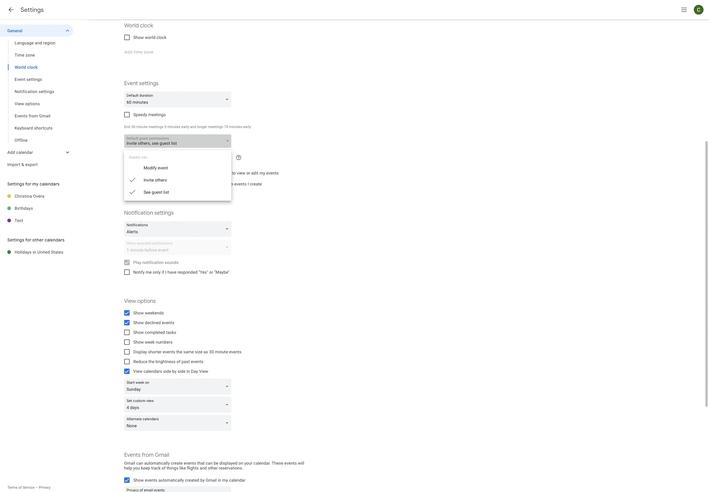 Task type: locate. For each thing, give the bounding box(es) containing it.
2 horizontal spatial of
[[177, 360, 181, 364]]

brightness
[[156, 360, 176, 364]]

minute right as
[[215, 350, 228, 355]]

list down add
[[163, 190, 169, 195]]

add calendar
[[7, 150, 33, 155]]

view options
[[15, 101, 40, 106], [124, 298, 156, 305]]

1 horizontal spatial event settings
[[124, 80, 159, 87]]

0 horizontal spatial calendar
[[16, 150, 33, 155]]

guest for permissions
[[139, 136, 148, 141]]

from for events from gmail
[[29, 114, 38, 118]]

events
[[266, 171, 279, 176], [234, 182, 247, 187], [162, 321, 174, 325], [163, 350, 175, 355], [229, 350, 242, 355], [191, 360, 203, 364], [184, 461, 196, 466], [284, 461, 297, 466], [145, 478, 157, 483]]

these
[[272, 461, 283, 466]]

minutes right 10
[[229, 125, 242, 129]]

view
[[15, 101, 24, 106], [124, 298, 136, 305], [133, 369, 143, 374], [199, 369, 208, 374]]

other
[[32, 237, 44, 243], [208, 466, 218, 471]]

1 horizontal spatial notification
[[124, 210, 153, 217]]

see inside default guest permissions invite others, see guest list
[[152, 141, 159, 146]]

1 vertical spatial of
[[162, 466, 166, 471]]

other right that at the left of the page
[[208, 466, 218, 471]]

for up christina overa on the left top of page
[[25, 181, 31, 187]]

early right 10
[[243, 125, 251, 129]]

clock up show world clock on the top left of the page
[[140, 22, 153, 29]]

invite inside default guest permissions invite others, see guest list
[[127, 141, 137, 146]]

like
[[179, 466, 186, 471]]

events up keyboard
[[15, 114, 28, 118]]

settings up christina
[[7, 181, 24, 187]]

view up the show weekends
[[124, 298, 136, 305]]

1 side from the left
[[163, 369, 171, 374]]

settings up the holidays
[[7, 237, 24, 243]]

clock
[[140, 22, 153, 29], [156, 35, 167, 40], [27, 65, 38, 70]]

in down reservations.
[[218, 478, 221, 483]]

0 vertical spatial the
[[176, 350, 182, 355]]

0 horizontal spatial have
[[168, 270, 176, 275]]

2 vertical spatial of
[[18, 486, 22, 490]]

notification
[[15, 89, 38, 94], [124, 210, 153, 217]]

united
[[37, 250, 50, 255]]

0 horizontal spatial or
[[209, 270, 213, 275]]

in left the united
[[33, 250, 36, 255]]

calendar.
[[254, 461, 271, 466]]

0 vertical spatial settings
[[21, 6, 44, 14]]

0 vertical spatial automatically
[[144, 461, 170, 466]]

holidays in united states link
[[15, 246, 73, 258]]

guest right see
[[152, 190, 162, 195]]

notification settings up events from gmail
[[15, 89, 54, 94]]

show down the show weekends
[[133, 321, 144, 325]]

events left will
[[284, 461, 297, 466]]

1 vertical spatial by
[[200, 478, 205, 483]]

notification down see
[[124, 210, 153, 217]]

can
[[136, 461, 143, 466], [206, 461, 213, 466]]

have
[[200, 171, 209, 176], [168, 270, 176, 275]]

minutes
[[167, 125, 181, 129], [229, 125, 242, 129]]

go back image
[[7, 6, 15, 13]]

can left be
[[206, 461, 213, 466]]

minutes right 5
[[167, 125, 181, 129]]

guests can:
[[129, 155, 148, 160]]

1 horizontal spatial events
[[124, 452, 141, 459]]

for
[[25, 181, 31, 187], [25, 237, 31, 243]]

1 vertical spatial world
[[15, 65, 26, 70]]

guest up others,
[[139, 136, 148, 141]]

of inside events from gmail gmail can automatically create events that can be displayed on your calendar. these events will help you keep track of things like flights and other reservations.
[[162, 466, 166, 471]]

1 horizontal spatial by
[[200, 478, 205, 483]]

0 vertical spatial if
[[187, 171, 190, 176]]

2 for from the top
[[25, 237, 31, 243]]

2 show from the top
[[133, 311, 144, 316]]

1 horizontal spatial my
[[222, 478, 228, 483]]

settings right go back icon
[[21, 6, 44, 14]]

group
[[0, 37, 73, 146]]

show up display
[[133, 340, 144, 345]]

privacy link
[[39, 486, 51, 490]]

the
[[176, 350, 182, 355], [149, 360, 155, 364]]

holidays in united states tree item
[[0, 246, 73, 258]]

see
[[152, 141, 159, 146], [153, 171, 160, 176]]

1 vertical spatial if
[[162, 270, 164, 275]]

the left same
[[176, 350, 182, 355]]

create left flights
[[171, 461, 183, 466]]

settings for settings
[[21, 6, 44, 14]]

clock down "zone"
[[27, 65, 38, 70]]

1 horizontal spatial the
[[176, 350, 182, 355]]

calendars for settings for my calendars
[[40, 181, 60, 187]]

language and region
[[15, 40, 55, 45]]

let
[[133, 171, 139, 176]]

calendars up overa
[[40, 181, 60, 187]]

1 horizontal spatial world clock
[[124, 22, 153, 29]]

1 horizontal spatial of
[[162, 466, 166, 471]]

1 vertical spatial clock
[[156, 35, 167, 40]]

terms of service – privacy
[[7, 486, 51, 490]]

0 horizontal spatial 30
[[131, 125, 135, 129]]

the down shorter
[[149, 360, 155, 364]]

0 vertical spatial 30
[[131, 125, 135, 129]]

world
[[124, 22, 139, 29], [15, 65, 26, 70]]

calendar inside tree
[[16, 150, 33, 155]]

0 horizontal spatial side
[[163, 369, 171, 374]]

for up the holidays
[[25, 237, 31, 243]]

have down sounds
[[168, 270, 176, 275]]

have right they
[[200, 171, 209, 176]]

1 vertical spatial options
[[137, 298, 156, 305]]

show left world
[[133, 35, 144, 40]]

world clock down time zone
[[15, 65, 38, 70]]

1 vertical spatial create
[[171, 461, 183, 466]]

notification up events from gmail
[[15, 89, 38, 94]]

add
[[160, 182, 168, 187]]

as
[[204, 350, 208, 355]]

0 horizontal spatial from
[[29, 114, 38, 118]]

settings for settings for my calendars
[[7, 181, 24, 187]]

1 horizontal spatial create
[[250, 182, 262, 187]]

help
[[124, 466, 132, 471]]

minute
[[136, 125, 148, 129], [215, 350, 228, 355]]

edit
[[251, 171, 259, 176]]

guest
[[139, 136, 148, 141], [160, 141, 170, 146], [152, 190, 162, 195]]

1 horizontal spatial others
[[155, 178, 167, 183]]

events for events from gmail gmail can automatically create events that can be displayed on your calendar. these events will help you keep track of things like flights and other reservations.
[[124, 452, 141, 459]]

0 vertical spatial or
[[247, 171, 250, 176]]

–
[[36, 486, 38, 490]]

created
[[185, 478, 199, 483]]

view up events from gmail
[[15, 101, 24, 106]]

be
[[214, 461, 218, 466]]

2 horizontal spatial my
[[260, 171, 265, 176]]

by down reduce the brightness of past events
[[172, 369, 177, 374]]

list
[[171, 141, 177, 146], [163, 190, 169, 195]]

export
[[25, 162, 38, 167]]

1 horizontal spatial in
[[187, 369, 190, 374]]

0 horizontal spatial and
[[35, 40, 42, 45]]

event settings
[[15, 77, 42, 82], [124, 80, 159, 87]]

0 horizontal spatial world clock
[[15, 65, 38, 70]]

in inside "tree item"
[[33, 250, 36, 255]]

0 horizontal spatial notification settings
[[15, 89, 54, 94]]

of left past
[[177, 360, 181, 364]]

christina overa tree item
[[0, 190, 73, 202]]

of
[[177, 360, 181, 364], [162, 466, 166, 471], [18, 486, 22, 490]]

world
[[145, 35, 155, 40]]

to left view on the top left of page
[[232, 171, 236, 176]]

0 horizontal spatial i
[[165, 270, 166, 275]]

events inside events from gmail gmail can automatically create events that can be displayed on your calendar. these events will help you keep track of things like flights and other reservations.
[[124, 452, 141, 459]]

early up the invite others, see guest list popup button
[[181, 125, 189, 129]]

1 horizontal spatial if
[[187, 171, 190, 176]]

5 show from the top
[[133, 340, 144, 345]]

settings heading
[[21, 6, 44, 14]]

world clock
[[124, 22, 153, 29], [15, 65, 38, 70]]

time
[[15, 53, 24, 58]]

0 horizontal spatial invite
[[127, 141, 137, 146]]

options up events from gmail
[[25, 101, 40, 106]]

0 horizontal spatial the
[[149, 360, 155, 364]]

guest down permissions
[[160, 141, 170, 146]]

view down reduce
[[133, 369, 143, 374]]

world inside tree
[[15, 65, 26, 70]]

world clock up show world clock on the top left of the page
[[124, 22, 153, 29]]

automatically
[[133, 182, 159, 187]]

language
[[15, 40, 34, 45]]

1 vertical spatial events
[[124, 452, 141, 459]]

0 horizontal spatial event settings
[[15, 77, 42, 82]]

None field
[[124, 92, 234, 107], [124, 221, 234, 237], [124, 379, 234, 395], [124, 397, 234, 413], [124, 416, 234, 431], [124, 92, 234, 107], [124, 221, 234, 237], [124, 379, 234, 395], [124, 397, 234, 413], [124, 416, 234, 431]]

0 horizontal spatial clock
[[27, 65, 38, 70]]

2 vertical spatial in
[[218, 478, 221, 483]]

of right terms
[[18, 486, 22, 490]]

if
[[187, 171, 190, 176], [162, 270, 164, 275]]

or
[[247, 171, 250, 176], [209, 270, 213, 275]]

settings for settings for other calendars
[[7, 237, 24, 243]]

1 vertical spatial 30
[[209, 350, 214, 355]]

show declined events
[[133, 321, 174, 325]]

play
[[133, 260, 141, 265]]

in left "day"
[[187, 369, 190, 374]]

1 show from the top
[[133, 35, 144, 40]]

other up holidays in united states
[[32, 237, 44, 243]]

minute down 'speedy'
[[136, 125, 148, 129]]

1 horizontal spatial clock
[[140, 22, 153, 29]]

my down reservations.
[[222, 478, 228, 483]]

0 horizontal spatial events
[[15, 114, 28, 118]]

2 horizontal spatial clock
[[156, 35, 167, 40]]

side
[[163, 369, 171, 374], [178, 369, 186, 374]]

show for show world clock
[[133, 35, 144, 40]]

from up keep
[[142, 452, 154, 459]]

test link
[[15, 215, 73, 227]]

2 early from the left
[[243, 125, 251, 129]]

1 vertical spatial calendars
[[45, 237, 65, 243]]

i
[[248, 182, 249, 187], [165, 270, 166, 275]]

1 vertical spatial other
[[208, 466, 218, 471]]

automatically down things at the left bottom
[[158, 478, 184, 483]]

side down past
[[178, 369, 186, 374]]

0 vertical spatial my
[[260, 171, 265, 176]]

if right only
[[162, 270, 164, 275]]

all
[[161, 171, 166, 176]]

early
[[181, 125, 189, 129], [243, 125, 251, 129]]

0 vertical spatial have
[[200, 171, 209, 176]]

2 horizontal spatial and
[[200, 466, 207, 471]]

event
[[15, 77, 25, 82], [124, 80, 138, 87]]

6 show from the top
[[133, 478, 144, 483]]

1 horizontal spatial invite
[[144, 178, 154, 183]]

0 vertical spatial from
[[29, 114, 38, 118]]

2 vertical spatial calendars
[[144, 369, 162, 374]]

show for show weekends
[[133, 311, 144, 316]]

from inside events from gmail gmail can automatically create events that can be displayed on your calendar. these events will help you keep track of things like flights and other reservations.
[[142, 452, 154, 459]]

1 horizontal spatial list
[[171, 141, 177, 146]]

calendar down reservations.
[[229, 478, 245, 483]]

1 horizontal spatial other
[[208, 466, 218, 471]]

show left weekends
[[133, 311, 144, 316]]

view options up events from gmail
[[15, 101, 40, 106]]

and left longer
[[190, 125, 196, 129]]

0 vertical spatial and
[[35, 40, 42, 45]]

events up tasks
[[162, 321, 174, 325]]

0 vertical spatial of
[[177, 360, 181, 364]]

my right the edit
[[260, 171, 265, 176]]

events for events from gmail
[[15, 114, 28, 118]]

world up show world clock on the top left of the page
[[124, 22, 139, 29]]

from for events from gmail gmail can automatically create events that can be displayed on your calendar. these events will help you keep track of things like flights and other reservations.
[[142, 452, 154, 459]]

keyboard
[[15, 126, 33, 131]]

1 horizontal spatial early
[[243, 125, 251, 129]]

0 horizontal spatial options
[[25, 101, 40, 106]]

by right created
[[200, 478, 205, 483]]

settings
[[21, 6, 44, 14], [7, 181, 24, 187], [7, 237, 24, 243]]

0 horizontal spatial my
[[32, 181, 39, 187]]

1 horizontal spatial side
[[178, 369, 186, 374]]

calendar up &
[[16, 150, 33, 155]]

tree
[[0, 25, 73, 171]]

0 vertical spatial options
[[25, 101, 40, 106]]

notification inside group
[[15, 89, 38, 94]]

0 horizontal spatial can
[[136, 461, 143, 466]]

2 vertical spatial guest
[[152, 190, 162, 195]]

reduce
[[133, 360, 147, 364]]

2 vertical spatial and
[[200, 466, 207, 471]]

0 vertical spatial notification
[[15, 89, 38, 94]]

to
[[232, 171, 236, 176], [229, 182, 233, 187]]

1 vertical spatial to
[[229, 182, 233, 187]]

invite down default on the top left of page
[[127, 141, 137, 146]]

group containing language and region
[[0, 37, 73, 146]]

see
[[144, 190, 151, 195]]

see down permissions
[[152, 141, 159, 146]]

1 vertical spatial world clock
[[15, 65, 38, 70]]

1 vertical spatial guest
[[160, 141, 170, 146]]

general tree item
[[0, 25, 73, 37]]

gmail up track in the bottom of the page
[[155, 452, 169, 459]]

1 horizontal spatial from
[[142, 452, 154, 459]]

events down view on the top left of page
[[234, 182, 247, 187]]

others,
[[138, 141, 151, 146]]

4 show from the top
[[133, 330, 144, 335]]

1 horizontal spatial 30
[[209, 350, 214, 355]]

1 horizontal spatial event
[[124, 80, 138, 87]]

calendars up states
[[45, 237, 65, 243]]

and
[[35, 40, 42, 45], [190, 125, 196, 129], [200, 466, 207, 471]]

others down all at the left of page
[[155, 178, 167, 183]]

0 vertical spatial list
[[171, 141, 177, 146]]

notification settings
[[15, 89, 54, 94], [124, 210, 174, 217]]

events
[[15, 114, 28, 118], [124, 452, 141, 459]]

1 for from the top
[[25, 181, 31, 187]]

displayed
[[219, 461, 237, 466]]

1 vertical spatial settings
[[7, 181, 24, 187]]

or left the edit
[[247, 171, 250, 176]]

gmail up shortcuts
[[39, 114, 50, 118]]

settings for my calendars tree
[[0, 190, 73, 227]]

automatically inside events from gmail gmail can automatically create events that can be displayed on your calendar. these events will help you keep track of things like flights and other reservations.
[[144, 461, 170, 466]]

show down you
[[133, 478, 144, 483]]

0 vertical spatial calendars
[[40, 181, 60, 187]]

and inside group
[[35, 40, 42, 45]]

3 show from the top
[[133, 321, 144, 325]]

0 vertical spatial others
[[140, 171, 152, 176]]

that
[[197, 461, 205, 466]]

invite
[[127, 141, 137, 146], [144, 178, 154, 183]]

create down the edit
[[250, 182, 262, 187]]

create
[[250, 182, 262, 187], [171, 461, 183, 466]]

invite others, see guest list button
[[124, 135, 231, 149]]

0 horizontal spatial by
[[172, 369, 177, 374]]

notification settings down see
[[124, 210, 174, 217]]

1 vertical spatial minute
[[215, 350, 228, 355]]

events right the edit
[[266, 171, 279, 176]]

30 right as
[[209, 350, 214, 355]]

events up help
[[124, 452, 141, 459]]

0 vertical spatial world
[[124, 22, 139, 29]]

others for invite
[[155, 178, 167, 183]]

0 horizontal spatial early
[[181, 125, 189, 129]]

30 right the end
[[131, 125, 135, 129]]

show events automatically created by gmail in my calendar
[[133, 478, 245, 483]]

events from gmail gmail can automatically create events that can be displayed on your calendar. these events will help you keep track of things like flights and other reservations.
[[124, 452, 304, 471]]

automatically right you
[[144, 461, 170, 466]]

0 horizontal spatial notification
[[15, 89, 38, 94]]

1 vertical spatial notification
[[124, 210, 153, 217]]

view options up the show weekends
[[124, 298, 156, 305]]

show left "completed"
[[133, 330, 144, 335]]

past
[[182, 360, 190, 364]]

only
[[153, 270, 161, 275]]

speedy
[[133, 112, 147, 117]]

side down reduce the brightness of past events
[[163, 369, 171, 374]]

1 horizontal spatial can
[[206, 461, 213, 466]]

import
[[7, 162, 20, 167]]

see down modify event
[[153, 171, 160, 176]]

world down time on the left top of the page
[[15, 65, 26, 70]]

meetings left 5
[[148, 125, 164, 129]]

and left region
[[35, 40, 42, 45]]

gmail left keep
[[124, 461, 135, 466]]

others
[[140, 171, 152, 176], [155, 178, 167, 183]]

clock right world
[[156, 35, 167, 40]]

others down modify
[[140, 171, 152, 176]]

meetings
[[148, 112, 166, 117], [148, 125, 164, 129], [208, 125, 223, 129]]

show for show week numbers
[[133, 340, 144, 345]]

0 horizontal spatial minute
[[136, 125, 148, 129]]

create inside events from gmail gmail can automatically create events that can be displayed on your calendar. these events will help you keep track of things like flights and other reservations.
[[171, 461, 183, 466]]

from up keyboard shortcuts
[[29, 114, 38, 118]]

event settings inside group
[[15, 77, 42, 82]]

in
[[33, 250, 36, 255], [187, 369, 190, 374], [218, 478, 221, 483]]

1 horizontal spatial world
[[124, 22, 139, 29]]

events inside group
[[15, 114, 28, 118]]

reduce the brightness of past events
[[133, 360, 203, 364]]

1 vertical spatial for
[[25, 237, 31, 243]]

view right "day"
[[199, 369, 208, 374]]

if left they
[[187, 171, 190, 176]]

show for show declined events
[[133, 321, 144, 325]]

list down 'end 30 minute meetings 5 minutes early and longer meetings 10 minutes early'
[[171, 141, 177, 146]]

my
[[260, 171, 265, 176], [32, 181, 39, 187], [222, 478, 228, 483]]

of right track in the bottom of the page
[[162, 466, 166, 471]]



Task type: describe. For each thing, give the bounding box(es) containing it.
2 can from the left
[[206, 461, 213, 466]]

terms of service link
[[7, 486, 35, 490]]

guest for list
[[152, 190, 162, 195]]

for for my
[[25, 181, 31, 187]]

keyboard shortcuts
[[15, 126, 53, 131]]

sounds
[[165, 260, 179, 265]]

events up reduce the brightness of past events
[[163, 350, 175, 355]]

me
[[146, 270, 152, 275]]

week
[[145, 340, 155, 345]]

default guest permissions invite others, see guest list
[[127, 136, 177, 146]]

events down track in the bottom of the page
[[145, 478, 157, 483]]

flights
[[187, 466, 199, 471]]

1 horizontal spatial and
[[190, 125, 196, 129]]

show weekends
[[133, 311, 164, 316]]

permission
[[210, 171, 231, 176]]

0 horizontal spatial event
[[15, 77, 25, 82]]

events right as
[[229, 350, 242, 355]]

birthdays tree item
[[0, 202, 73, 215]]

1 vertical spatial i
[[165, 270, 166, 275]]

can:
[[141, 155, 148, 160]]

list inside default guest permissions invite others, see guest list
[[171, 141, 177, 146]]

1 vertical spatial in
[[187, 369, 190, 374]]

play notification sounds
[[133, 260, 179, 265]]

10
[[224, 125, 228, 129]]

show for show completed tasks
[[133, 330, 144, 335]]

view calendars side by side in day view
[[133, 369, 208, 374]]

you
[[133, 466, 140, 471]]

show week numbers
[[133, 340, 173, 345]]

guests
[[129, 155, 140, 160]]

import & export
[[7, 162, 38, 167]]

test
[[15, 218, 23, 223]]

gmail down be
[[206, 478, 217, 483]]

1 vertical spatial have
[[168, 270, 176, 275]]

on
[[239, 461, 243, 466]]

view inside group
[[15, 101, 24, 106]]

your
[[244, 461, 253, 466]]

1 can from the left
[[136, 461, 143, 466]]

0 vertical spatial clock
[[140, 22, 153, 29]]

track
[[151, 466, 161, 471]]

time zone
[[15, 53, 35, 58]]

let others see all invitations if they have permission to view or edit my events
[[133, 171, 279, 176]]

1 vertical spatial calendar
[[229, 478, 245, 483]]

events left that at the left of the page
[[184, 461, 196, 466]]

1 vertical spatial or
[[209, 270, 213, 275]]

tree containing general
[[0, 25, 73, 171]]

notify me only if i have responded "yes" or "maybe"
[[133, 270, 230, 275]]

1 vertical spatial automatically
[[158, 478, 184, 483]]

region
[[43, 40, 55, 45]]

0 vertical spatial minute
[[136, 125, 148, 129]]

events down size
[[191, 360, 203, 364]]

1 vertical spatial my
[[32, 181, 39, 187]]

longer
[[197, 125, 207, 129]]

numbers
[[156, 340, 173, 345]]

1 vertical spatial invite
[[144, 178, 154, 183]]

2 side from the left
[[178, 369, 186, 374]]

reservations.
[[219, 466, 243, 471]]

show completed tasks
[[133, 330, 176, 335]]

privacy
[[39, 486, 51, 490]]

default
[[127, 136, 138, 141]]

general
[[7, 28, 22, 33]]

world clock inside group
[[15, 65, 38, 70]]

modify event
[[144, 166, 168, 170]]

2 vertical spatial my
[[222, 478, 228, 483]]

1 vertical spatial see
[[153, 171, 160, 176]]

0 vertical spatial other
[[32, 237, 44, 243]]

states
[[51, 250, 63, 255]]

declined
[[145, 321, 161, 325]]

view options inside group
[[15, 101, 40, 106]]

1 horizontal spatial view options
[[124, 298, 156, 305]]

2 minutes from the left
[[229, 125, 242, 129]]

1 minutes from the left
[[167, 125, 181, 129]]

modify
[[144, 166, 157, 170]]

meetings up 5
[[148, 112, 166, 117]]

day
[[191, 369, 198, 374]]

test tree item
[[0, 215, 73, 227]]

see guest list
[[144, 190, 169, 195]]

speedy meetings
[[133, 112, 166, 117]]

and inside events from gmail gmail can automatically create events that can be displayed on your calendar. these events will help you keep track of things like flights and other reservations.
[[200, 466, 207, 471]]

invitations
[[167, 171, 186, 176]]

notification
[[142, 260, 164, 265]]

settings for other calendars
[[7, 237, 65, 243]]

0 vertical spatial by
[[172, 369, 177, 374]]

permissions
[[149, 136, 169, 141]]

0 vertical spatial create
[[250, 182, 262, 187]]

tasks
[[166, 330, 176, 335]]

&
[[21, 162, 24, 167]]

service
[[23, 486, 35, 490]]

0 vertical spatial to
[[232, 171, 236, 176]]

video
[[194, 182, 204, 187]]

size
[[195, 350, 203, 355]]

birthdays
[[15, 206, 33, 211]]

view
[[237, 171, 245, 176]]

overa
[[33, 194, 44, 199]]

they
[[191, 171, 199, 176]]

1 horizontal spatial have
[[200, 171, 209, 176]]

1 horizontal spatial options
[[137, 298, 156, 305]]

0 horizontal spatial if
[[162, 270, 164, 275]]

same
[[183, 350, 194, 355]]

invite others
[[144, 178, 167, 183]]

"yes"
[[199, 270, 208, 275]]

calendars for settings for other calendars
[[45, 237, 65, 243]]

0 vertical spatial world clock
[[124, 22, 153, 29]]

1 horizontal spatial or
[[247, 171, 250, 176]]

zone
[[26, 53, 35, 58]]

1 vertical spatial notification settings
[[124, 210, 174, 217]]

other inside events from gmail gmail can automatically create events that can be displayed on your calendar. these events will help you keep track of things like flights and other reservations.
[[208, 466, 218, 471]]

gmail inside group
[[39, 114, 50, 118]]

1 vertical spatial list
[[163, 190, 169, 195]]

1 vertical spatial the
[[149, 360, 155, 364]]

christina
[[15, 194, 32, 199]]

end 30 minute meetings 5 minutes early and longer meetings 10 minutes early
[[124, 125, 251, 129]]

keep
[[141, 466, 150, 471]]

"maybe"
[[214, 270, 230, 275]]

things
[[167, 466, 178, 471]]

1 early from the left
[[181, 125, 189, 129]]

for for other
[[25, 237, 31, 243]]

notification settings inside group
[[15, 89, 54, 94]]

2 vertical spatial clock
[[27, 65, 38, 70]]

5
[[164, 125, 166, 129]]

meet
[[183, 182, 193, 187]]

completed
[[145, 330, 165, 335]]

settings for my calendars
[[7, 181, 60, 187]]

terms
[[7, 486, 18, 490]]

show for show events automatically created by gmail in my calendar
[[133, 478, 144, 483]]

christina overa
[[15, 194, 44, 199]]

1 horizontal spatial minute
[[215, 350, 228, 355]]

others for let
[[140, 171, 152, 176]]

holidays
[[15, 250, 32, 255]]

meetings left 10
[[208, 125, 223, 129]]

show world clock
[[133, 35, 167, 40]]

0 vertical spatial i
[[248, 182, 249, 187]]

event
[[158, 166, 168, 170]]



Task type: vqa. For each thing, say whether or not it's contained in the screenshot.
16
no



